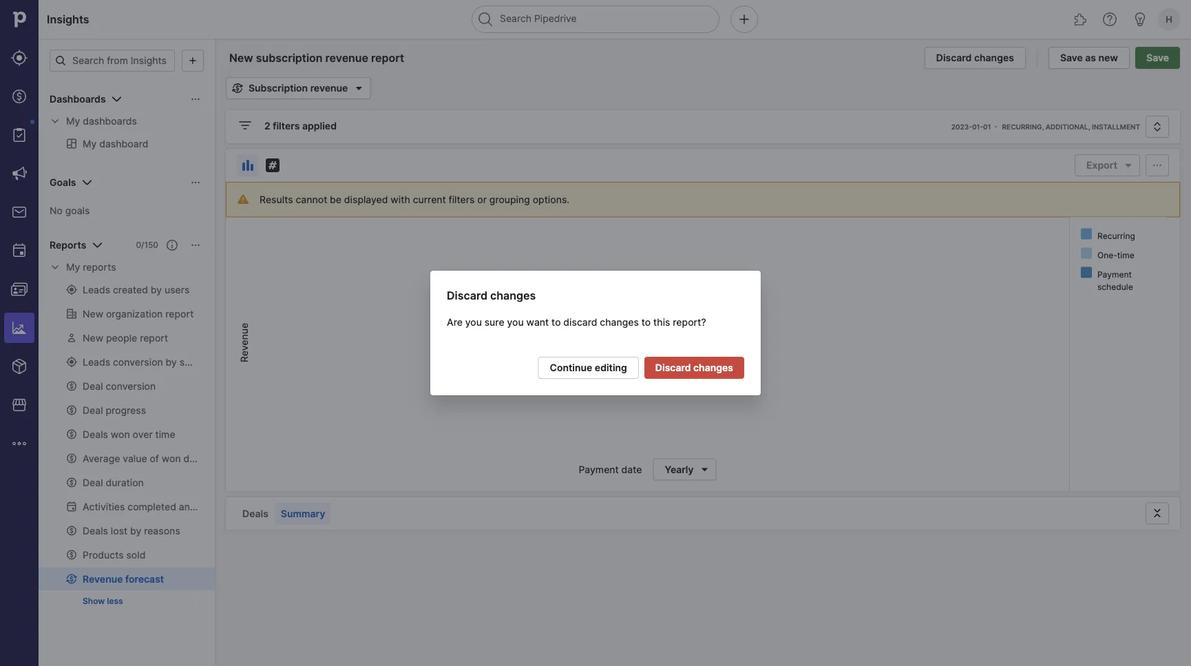 Task type: describe. For each thing, give the bounding box(es) containing it.
Search from Insights text field
[[50, 50, 175, 72]]

are
[[447, 316, 463, 328]]

dashboards inside button
[[50, 93, 106, 105]]

activities image
[[11, 243, 28, 259]]

1 vertical spatial filters
[[449, 194, 475, 205]]

1 horizontal spatial discard
[[656, 362, 691, 374]]

recurring,
[[1003, 123, 1045, 131]]

2023-01-01
[[952, 123, 992, 131]]

report?
[[673, 316, 707, 328]]

color primary image inside goals button
[[79, 174, 95, 191]]

additional,
[[1046, 123, 1091, 131]]

editing
[[595, 362, 628, 374]]

continue
[[550, 362, 593, 374]]

sales assistant image
[[1133, 11, 1149, 28]]

show less button
[[77, 593, 129, 610]]

subscription revenue button
[[226, 77, 371, 99]]

goals inside button
[[50, 177, 76, 188]]

my for my dashboards
[[66, 115, 80, 127]]

quick help image
[[1102, 11, 1119, 28]]

one-
[[1098, 250, 1118, 260]]

save as new button
[[1049, 47, 1131, 69]]

sure
[[485, 316, 505, 328]]

displayed
[[344, 194, 388, 205]]

no goals
[[50, 205, 90, 216]]

installment
[[1093, 123, 1141, 131]]

insights
[[47, 12, 89, 26]]

as
[[1086, 52, 1097, 64]]

1 vertical spatial reports
[[83, 261, 116, 273]]

date
[[622, 464, 642, 475]]

color primary image inside "yearly" button
[[697, 464, 714, 475]]

2 filters applied
[[265, 120, 337, 132]]

home image
[[9, 9, 30, 30]]

1 vertical spatial dashboards
[[83, 115, 137, 127]]

campaigns image
[[11, 165, 28, 182]]

2
[[265, 120, 271, 132]]

insights image
[[11, 320, 28, 336]]

show less
[[83, 596, 123, 606]]

be
[[330, 194, 342, 205]]

one-time
[[1098, 250, 1135, 260]]

save for save as new
[[1061, 52, 1084, 64]]

my reports
[[66, 261, 116, 273]]

h
[[1167, 14, 1173, 24]]

applied
[[302, 120, 337, 132]]

Search Pipedrive field
[[472, 6, 720, 33]]

save as new
[[1061, 52, 1119, 64]]

color undefined image
[[11, 127, 28, 143]]

2 to from the left
[[642, 316, 651, 328]]

1 vertical spatial discard
[[447, 289, 488, 302]]

payment date
[[579, 464, 642, 475]]

show
[[83, 596, 105, 606]]

color primary image inside dashboards button
[[109, 91, 125, 107]]

or
[[478, 194, 487, 205]]

export button
[[1076, 154, 1141, 176]]

payment schedule
[[1098, 269, 1134, 292]]

New subscription revenue report field
[[226, 49, 431, 67]]

payment for payment schedule
[[1098, 269, 1133, 279]]

yearly
[[665, 464, 694, 475]]

with
[[391, 194, 411, 205]]

discard
[[564, 316, 598, 328]]

results
[[260, 194, 293, 205]]

subscription revenue
[[249, 82, 348, 94]]

recurring, additional, installment
[[1003, 123, 1141, 131]]

time
[[1118, 250, 1135, 260]]



Task type: vqa. For each thing, say whether or not it's contained in the screenshot.
color primary image in Yearly BUTTON
yes



Task type: locate. For each thing, give the bounding box(es) containing it.
2 save from the left
[[1147, 52, 1170, 64]]

dashboards
[[50, 93, 106, 105], [83, 115, 137, 127]]

revenue
[[310, 82, 348, 94]]

filters
[[273, 120, 300, 132], [449, 194, 475, 205]]

1 horizontal spatial save
[[1147, 52, 1170, 64]]

my for my reports
[[66, 261, 80, 273]]

results cannot be displayed with current filters or grouping options.
[[260, 194, 570, 205]]

0 vertical spatial dashboards
[[50, 93, 106, 105]]

products image
[[11, 358, 28, 375]]

recurring
[[1098, 231, 1136, 241]]

options.
[[533, 194, 570, 205]]

my right color secondary image on the left top of the page
[[66, 115, 80, 127]]

save button
[[1136, 47, 1181, 69]]

payment left date
[[579, 464, 619, 475]]

grouping
[[490, 194, 530, 205]]

new
[[1099, 52, 1119, 64]]

goals up no
[[50, 177, 76, 188]]

0 vertical spatial goals
[[50, 177, 76, 188]]

payment for payment date
[[579, 464, 619, 475]]

payment up schedule
[[1098, 269, 1133, 279]]

color primary image
[[185, 55, 201, 66], [351, 80, 368, 96], [109, 91, 125, 107], [237, 117, 254, 134], [79, 174, 95, 191], [190, 240, 201, 251]]

discard changes for the bottom discard changes button
[[656, 362, 734, 374]]

0 vertical spatial my
[[66, 115, 80, 127]]

1 horizontal spatial filters
[[449, 194, 475, 205]]

1 to from the left
[[552, 316, 561, 328]]

2 vertical spatial discard changes
[[656, 362, 734, 374]]

goals
[[50, 177, 76, 188], [65, 205, 90, 216]]

filters left or
[[449, 194, 475, 205]]

changes
[[975, 52, 1015, 64], [491, 289, 536, 302], [600, 316, 639, 328], [694, 362, 734, 374]]

0 horizontal spatial you
[[466, 316, 482, 328]]

contacts image
[[11, 281, 28, 298]]

0 horizontal spatial discard changes button
[[645, 357, 745, 379]]

want
[[527, 316, 549, 328]]

less
[[107, 596, 123, 606]]

reports
[[50, 239, 86, 251], [83, 261, 116, 273]]

color primary image inside goals button
[[190, 177, 201, 188]]

0 vertical spatial discard changes
[[937, 52, 1015, 64]]

dashboards down dashboards button
[[83, 115, 137, 127]]

1 vertical spatial discard changes
[[447, 289, 536, 302]]

0 horizontal spatial to
[[552, 316, 561, 328]]

01
[[984, 123, 992, 131]]

2 horizontal spatial discard changes
[[937, 52, 1015, 64]]

1 horizontal spatial you
[[507, 316, 524, 328]]

color warning image
[[238, 194, 249, 205]]

discard changes
[[937, 52, 1015, 64], [447, 289, 536, 302], [656, 362, 734, 374]]

no
[[50, 205, 63, 216]]

deals
[[243, 508, 269, 520]]

save for save
[[1147, 52, 1170, 64]]

1 horizontal spatial discard changes
[[656, 362, 734, 374]]

0 horizontal spatial discard
[[447, 289, 488, 302]]

dashboards button
[[39, 88, 215, 110]]

1 vertical spatial discard changes button
[[645, 357, 745, 379]]

1 save from the left
[[1061, 52, 1084, 64]]

payment
[[1098, 269, 1133, 279], [579, 464, 619, 475]]

more image
[[11, 435, 28, 452]]

to left this
[[642, 316, 651, 328]]

save down h "button"
[[1147, 52, 1170, 64]]

1 vertical spatial my
[[66, 261, 80, 273]]

you right sure
[[507, 316, 524, 328]]

sales inbox image
[[11, 204, 28, 220]]

to
[[552, 316, 561, 328], [642, 316, 651, 328]]

1 horizontal spatial to
[[642, 316, 651, 328]]

color primary image inside export button
[[1121, 160, 1138, 171]]

marketplace image
[[11, 397, 28, 413]]

yearly button
[[654, 459, 717, 481]]

payment inside payment schedule
[[1098, 269, 1133, 279]]

are you sure you want to discard changes to this report?
[[447, 316, 707, 328]]

color primary image inside subscription revenue button
[[351, 80, 368, 96]]

1 you from the left
[[466, 316, 482, 328]]

schedule
[[1098, 282, 1134, 292]]

to right want
[[552, 316, 561, 328]]

0 horizontal spatial payment
[[579, 464, 619, 475]]

save
[[1061, 52, 1084, 64], [1147, 52, 1170, 64]]

leads image
[[11, 50, 28, 66]]

0 vertical spatial discard changes button
[[925, 47, 1027, 69]]

0 vertical spatial payment
[[1098, 269, 1133, 279]]

summary
[[281, 508, 326, 520]]

dashboards up color secondary image on the left top of the page
[[50, 93, 106, 105]]

2 horizontal spatial discard
[[937, 52, 972, 64]]

menu item
[[0, 309, 39, 347]]

my dashboards
[[66, 115, 137, 127]]

0/150
[[136, 240, 158, 250]]

you right are
[[466, 316, 482, 328]]

quick add image
[[737, 11, 753, 28]]

summary button
[[275, 503, 331, 525]]

deals image
[[11, 88, 28, 105]]

h button
[[1156, 6, 1184, 33]]

my right color secondary icon
[[66, 261, 80, 273]]

0 horizontal spatial filters
[[273, 120, 300, 132]]

deals button
[[237, 503, 274, 525]]

continue editing button
[[539, 357, 639, 379]]

color primary image
[[55, 55, 66, 66], [229, 83, 246, 94], [190, 94, 201, 105], [1150, 121, 1166, 132], [240, 157, 256, 174], [265, 157, 281, 174], [1121, 160, 1138, 171], [1150, 160, 1166, 171], [190, 177, 201, 188], [89, 237, 106, 254], [167, 240, 178, 251], [697, 464, 714, 475], [1150, 508, 1166, 519]]

1 horizontal spatial payment
[[1098, 269, 1133, 279]]

color secondary image
[[50, 116, 61, 127]]

save left as
[[1061, 52, 1084, 64]]

filters right 2
[[273, 120, 300, 132]]

color primary image inside subscription revenue button
[[229, 83, 246, 94]]

0 vertical spatial discard
[[937, 52, 972, 64]]

1 horizontal spatial discard changes button
[[925, 47, 1027, 69]]

subscription
[[249, 82, 308, 94]]

you
[[466, 316, 482, 328], [507, 316, 524, 328]]

01-
[[973, 123, 984, 131]]

0 vertical spatial reports
[[50, 239, 86, 251]]

0 vertical spatial filters
[[273, 120, 300, 132]]

discard
[[937, 52, 972, 64], [447, 289, 488, 302], [656, 362, 691, 374]]

this
[[654, 316, 671, 328]]

1 vertical spatial goals
[[65, 205, 90, 216]]

color secondary image
[[50, 262, 61, 273]]

my
[[66, 115, 80, 127], [66, 261, 80, 273]]

2 vertical spatial discard
[[656, 362, 691, 374]]

2 my from the top
[[66, 261, 80, 273]]

1 vertical spatial payment
[[579, 464, 619, 475]]

continue editing
[[550, 362, 628, 374]]

cannot
[[296, 194, 327, 205]]

goals button
[[39, 172, 215, 194]]

current
[[413, 194, 446, 205]]

export
[[1087, 160, 1118, 171]]

menu
[[0, 0, 39, 666]]

discard changes for discard changes button to the top
[[937, 52, 1015, 64]]

discard changes button
[[925, 47, 1027, 69], [645, 357, 745, 379]]

reports right color secondary icon
[[83, 261, 116, 273]]

2 you from the left
[[507, 316, 524, 328]]

color primary image inside dashboards button
[[190, 94, 201, 105]]

reports up color secondary icon
[[50, 239, 86, 251]]

1 my from the top
[[66, 115, 80, 127]]

2023-
[[952, 123, 973, 131]]

0 horizontal spatial discard changes
[[447, 289, 536, 302]]

goals right no
[[65, 205, 90, 216]]

0 horizontal spatial save
[[1061, 52, 1084, 64]]



